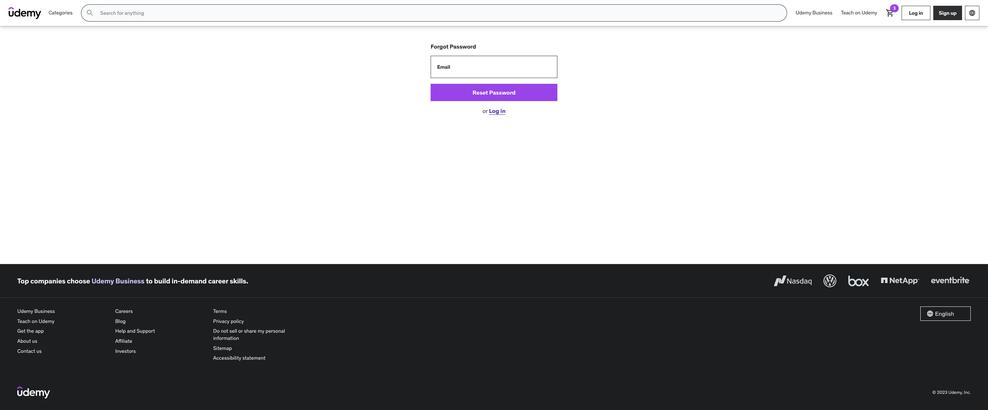 Task type: describe. For each thing, give the bounding box(es) containing it.
blog link
[[115, 317, 207, 327]]

demand
[[180, 277, 207, 286]]

sign up link
[[933, 6, 962, 20]]

app
[[35, 328, 44, 335]]

contact
[[17, 348, 35, 355]]

choose
[[67, 277, 90, 286]]

blog
[[115, 318, 126, 325]]

volkswagen image
[[822, 273, 838, 289]]

privacy
[[213, 318, 229, 325]]

careers blog help and support affiliate investors
[[115, 308, 155, 355]]

categories
[[49, 9, 73, 16]]

2023
[[937, 390, 948, 395]]

© 2023 udemy, inc.
[[933, 390, 971, 395]]

udemy inside 'link'
[[862, 9, 877, 16]]

1 horizontal spatial log
[[909, 10, 918, 16]]

about us link
[[17, 337, 109, 347]]

reset
[[473, 89, 488, 96]]

udemy,
[[949, 390, 963, 395]]

©
[[933, 390, 936, 395]]

policy
[[231, 318, 244, 325]]

accessibility
[[213, 355, 241, 362]]

english
[[935, 310, 954, 318]]

do not sell or share my personal information button
[[213, 327, 305, 344]]

or log in
[[483, 107, 506, 115]]

up
[[951, 10, 957, 16]]

nasdaq image
[[772, 273, 814, 289]]

inc.
[[964, 390, 971, 395]]

share
[[244, 328, 257, 335]]

get
[[17, 328, 26, 335]]

sitemap
[[213, 345, 232, 352]]

2 vertical spatial udemy business link
[[17, 307, 109, 317]]

business for udemy business teach on udemy get the app about us contact us
[[34, 308, 55, 315]]

terms link
[[213, 307, 305, 317]]

reset password
[[473, 89, 516, 96]]

eventbrite image
[[929, 273, 971, 289]]

privacy policy link
[[213, 317, 305, 327]]

accessibility statement link
[[213, 354, 305, 364]]

box image
[[847, 273, 871, 289]]

information
[[213, 335, 239, 342]]

shopping cart with 3 items image
[[886, 9, 895, 17]]

password for forgot password
[[450, 43, 476, 50]]

statement
[[242, 355, 266, 362]]

1 vertical spatial udemy image
[[17, 387, 50, 399]]

careers
[[115, 308, 133, 315]]

top companies choose udemy business to build in-demand career skills.
[[17, 277, 248, 286]]

affiliate link
[[115, 337, 207, 347]]

submit search image
[[86, 9, 94, 17]]

0 vertical spatial log in link
[[902, 6, 931, 20]]

1 vertical spatial log in link
[[489, 107, 506, 115]]

forgot
[[431, 43, 449, 50]]

1 vertical spatial udemy business link
[[92, 277, 144, 286]]

1 vertical spatial business
[[115, 277, 144, 286]]

0 vertical spatial udemy image
[[9, 7, 41, 19]]

log in
[[909, 10, 923, 16]]

support
[[137, 328, 155, 335]]

3 link
[[882, 4, 899, 22]]

english button
[[920, 307, 971, 321]]

on inside 'link'
[[855, 9, 861, 16]]

teach on udemy
[[841, 9, 877, 16]]



Task type: locate. For each thing, give the bounding box(es) containing it.
personal
[[266, 328, 285, 335]]

build
[[154, 277, 170, 286]]

0 horizontal spatial log in link
[[489, 107, 506, 115]]

teach up get
[[17, 318, 31, 325]]

teach right 'udemy business'
[[841, 9, 854, 16]]

in-
[[172, 277, 180, 286]]

teach inside 'link'
[[841, 9, 854, 16]]

top
[[17, 277, 29, 286]]

forgot password
[[431, 43, 476, 50]]

terms
[[213, 308, 227, 315]]

udemy business
[[796, 9, 832, 16]]

1 horizontal spatial on
[[855, 9, 861, 16]]

in left sign
[[919, 10, 923, 16]]

log in link down reset password button
[[489, 107, 506, 115]]

0 vertical spatial us
[[32, 338, 37, 345]]

small image
[[927, 311, 934, 318]]

3
[[893, 5, 896, 11]]

udemy business link
[[792, 4, 837, 22], [92, 277, 144, 286], [17, 307, 109, 317]]

0 vertical spatial business
[[813, 9, 832, 16]]

help and support link
[[115, 327, 207, 337]]

on left the 3 link
[[855, 9, 861, 16]]

careers link
[[115, 307, 207, 317]]

us
[[32, 338, 37, 345], [36, 348, 42, 355]]

the
[[27, 328, 34, 335]]

1 horizontal spatial or
[[483, 107, 488, 115]]

0 vertical spatial log
[[909, 10, 918, 16]]

0 vertical spatial teach on udemy link
[[837, 4, 882, 22]]

log in link right 3 on the top right
[[902, 6, 931, 20]]

1 horizontal spatial teach
[[841, 9, 854, 16]]

0 vertical spatial on
[[855, 9, 861, 16]]

help
[[115, 328, 126, 335]]

0 horizontal spatial password
[[450, 43, 476, 50]]

in
[[919, 10, 923, 16], [501, 107, 506, 115]]

get the app link
[[17, 327, 109, 337]]

1 vertical spatial teach
[[17, 318, 31, 325]]

terms privacy policy do not sell or share my personal information sitemap accessibility statement
[[213, 308, 285, 362]]

password up the or log in
[[489, 89, 516, 96]]

1 vertical spatial log
[[489, 107, 499, 115]]

sign
[[939, 10, 950, 16]]

log right 3 on the top right
[[909, 10, 918, 16]]

sell
[[229, 328, 237, 335]]

netapp image
[[879, 273, 921, 289]]

affiliate
[[115, 338, 132, 345]]

0 horizontal spatial teach
[[17, 318, 31, 325]]

password inside button
[[489, 89, 516, 96]]

log in link
[[902, 6, 931, 20], [489, 107, 506, 115]]

teach inside udemy business teach on udemy get the app about us contact us
[[17, 318, 31, 325]]

teach on udemy link left shopping cart with 3 items "icon"
[[837, 4, 882, 22]]

0 horizontal spatial business
[[34, 308, 55, 315]]

or inside terms privacy policy do not sell or share my personal information sitemap accessibility statement
[[238, 328, 243, 335]]

teach on udemy link up about us link
[[17, 317, 109, 327]]

0 horizontal spatial on
[[32, 318, 37, 325]]

1 vertical spatial on
[[32, 318, 37, 325]]

about
[[17, 338, 31, 345]]

teach
[[841, 9, 854, 16], [17, 318, 31, 325]]

udemy
[[796, 9, 811, 16], [862, 9, 877, 16], [92, 277, 114, 286], [17, 308, 33, 315], [39, 318, 54, 325]]

1 horizontal spatial log in link
[[902, 6, 931, 20]]

udemy image
[[9, 7, 41, 19], [17, 387, 50, 399]]

or down reset
[[483, 107, 488, 115]]

2 horizontal spatial business
[[813, 9, 832, 16]]

choose a language image
[[969, 9, 976, 17]]

udemy inside "link"
[[796, 9, 811, 16]]

1 vertical spatial teach on udemy link
[[17, 317, 109, 327]]

on up the
[[32, 318, 37, 325]]

business
[[813, 9, 832, 16], [115, 277, 144, 286], [34, 308, 55, 315]]

investors link
[[115, 347, 207, 357]]

1 horizontal spatial password
[[489, 89, 516, 96]]

not
[[221, 328, 228, 335]]

on inside udemy business teach on udemy get the app about us contact us
[[32, 318, 37, 325]]

2 vertical spatial business
[[34, 308, 55, 315]]

0 horizontal spatial or
[[238, 328, 243, 335]]

sitemap link
[[213, 344, 305, 354]]

1 vertical spatial in
[[501, 107, 506, 115]]

contact us link
[[17, 347, 109, 357]]

or
[[483, 107, 488, 115], [238, 328, 243, 335]]

in down reset password button
[[501, 107, 506, 115]]

us right about
[[32, 338, 37, 345]]

1 horizontal spatial teach on udemy link
[[837, 4, 882, 22]]

0 vertical spatial in
[[919, 10, 923, 16]]

1 horizontal spatial business
[[115, 277, 144, 286]]

password for reset password
[[489, 89, 516, 96]]

categories button
[[44, 4, 77, 22]]

business inside udemy business teach on udemy get the app about us contact us
[[34, 308, 55, 315]]

or right sell
[[238, 328, 243, 335]]

to
[[146, 277, 153, 286]]

business for udemy business
[[813, 9, 832, 16]]

us right contact
[[36, 348, 42, 355]]

log down reset password button
[[489, 107, 499, 115]]

password right forgot
[[450, 43, 476, 50]]

career
[[208, 277, 228, 286]]

1 vertical spatial or
[[238, 328, 243, 335]]

Search for anything text field
[[99, 7, 778, 19]]

investors
[[115, 348, 136, 355]]

1 vertical spatial password
[[489, 89, 516, 96]]

0 vertical spatial or
[[483, 107, 488, 115]]

udemy business teach on udemy get the app about us contact us
[[17, 308, 55, 355]]

my
[[258, 328, 264, 335]]

0 vertical spatial teach
[[841, 9, 854, 16]]

companies
[[30, 277, 65, 286]]

0 horizontal spatial in
[[501, 107, 506, 115]]

skills.
[[230, 277, 248, 286]]

sign up
[[939, 10, 957, 16]]

teach on udemy link
[[837, 4, 882, 22], [17, 317, 109, 327]]

0 vertical spatial password
[[450, 43, 476, 50]]

0 horizontal spatial teach on udemy link
[[17, 317, 109, 327]]

1 horizontal spatial in
[[919, 10, 923, 16]]

do
[[213, 328, 220, 335]]

password
[[450, 43, 476, 50], [489, 89, 516, 96]]

0 vertical spatial udemy business link
[[792, 4, 837, 22]]

reset password button
[[431, 84, 557, 101]]

1 vertical spatial us
[[36, 348, 42, 355]]

0 horizontal spatial log
[[489, 107, 499, 115]]

log
[[909, 10, 918, 16], [489, 107, 499, 115]]

on
[[855, 9, 861, 16], [32, 318, 37, 325]]

and
[[127, 328, 135, 335]]



Task type: vqa. For each thing, say whether or not it's contained in the screenshot.
left Teach on Udemy Link
yes



